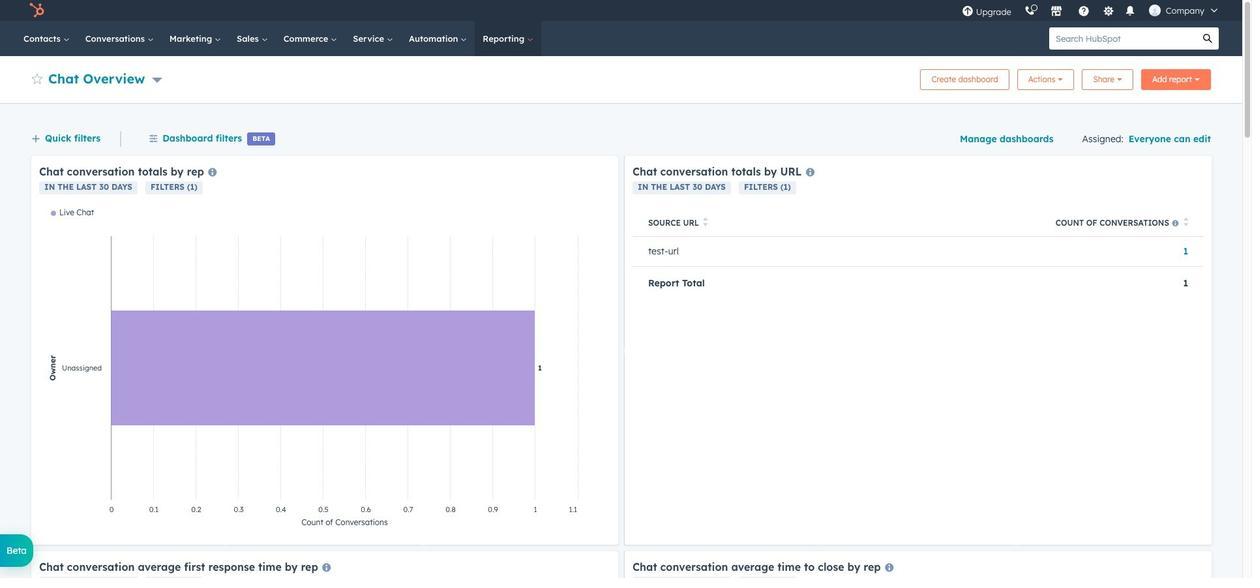 Task type: locate. For each thing, give the bounding box(es) containing it.
press to sort. image
[[704, 217, 708, 227], [1184, 217, 1189, 227]]

press to sort. element
[[704, 217, 708, 229], [1184, 217, 1189, 229]]

menu
[[956, 0, 1228, 21]]

interactive chart image
[[39, 208, 611, 537]]

banner
[[31, 65, 1212, 90]]

1 horizontal spatial press to sort. element
[[1184, 217, 1189, 229]]

chat conversation average first response time by rep element
[[31, 551, 619, 578]]

0 horizontal spatial press to sort. element
[[704, 217, 708, 229]]

0 horizontal spatial press to sort. image
[[704, 217, 708, 227]]

jacob simon image
[[1150, 5, 1161, 16]]

1 horizontal spatial press to sort. image
[[1184, 217, 1189, 227]]

toggle series visibility region
[[51, 208, 94, 217]]



Task type: vqa. For each thing, say whether or not it's contained in the screenshot.
Press to sort. image
yes



Task type: describe. For each thing, give the bounding box(es) containing it.
chat conversation average time to close by rep element
[[625, 551, 1213, 578]]

Search HubSpot search field
[[1050, 27, 1198, 50]]

1 press to sort. element from the left
[[704, 217, 708, 229]]

1 press to sort. image from the left
[[704, 217, 708, 227]]

chat conversation totals by rep element
[[31, 156, 619, 545]]

2 press to sort. image from the left
[[1184, 217, 1189, 227]]

marketplaces image
[[1051, 6, 1063, 18]]

2 press to sort. element from the left
[[1184, 217, 1189, 229]]

chat conversation totals by url element
[[625, 156, 1213, 545]]



